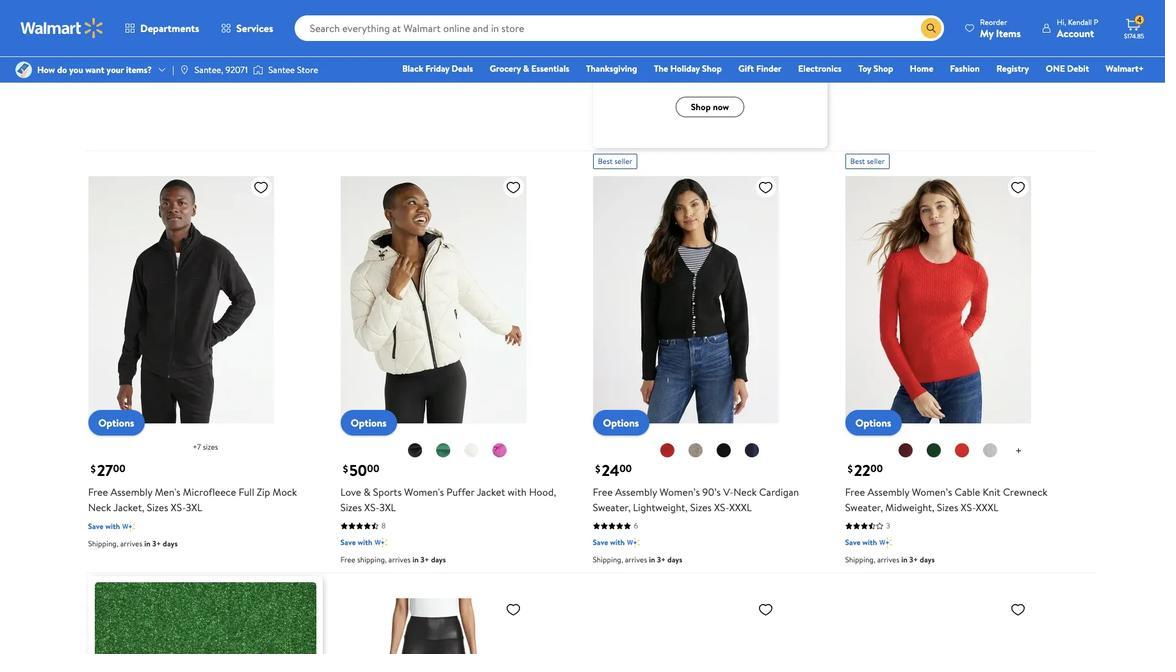 Task type: vqa. For each thing, say whether or not it's contained in the screenshot.
Add associated with VEVOR Fried Ice Cream Roll Machine Single Pan Commercial Ice Roll Maker Stainless Steel Fried Ice Cream Roll Maker Square Fried Ice Cream Pan Fried Yogurt Cream Machine for Bars, Cafes, Dessert Shops
no



Task type: describe. For each thing, give the bounding box(es) containing it.
black
[[402, 62, 423, 75]]

save with for walmart plus image above toy shop link
[[845, 46, 877, 56]]

add to favorites list, time and tru women's faux leather leggings, sizes s-3xl image
[[506, 602, 521, 618]]

deals
[[640, 67, 663, 81]]

free assembly men's microfleece full zip mock neck jacket, sizes xs-3xl
[[88, 485, 297, 514]]

free assembly women's cable knit crewneck sweater, midweight, sizes xs-xxxl
[[845, 485, 1048, 514]]

essentials
[[531, 62, 569, 75]]

sizes inside the "free assembly men's rib fleece shawl neck pullover sweater with long sleeves, sizes s-3xl"
[[462, 24, 484, 38]]

0 horizontal spatial shipping,
[[357, 554, 387, 565]]

microfleece
[[183, 485, 236, 499]]

save for walmart plus image under "$ 27 00"
[[88, 521, 103, 532]]

24
[[602, 459, 620, 481]]

xxxl inside free assembly women's cable knit crewneck sweater, midweight, sizes xs-xxxl
[[976, 500, 999, 514]]

save for leftmost walmart plus icon
[[88, 45, 103, 56]]

options link for free assembly women's cable knit crewneck sweater, midweight, sizes xs-xxxl "image"
[[845, 410, 902, 436]]

new
[[618, 67, 638, 81]]

midweight,
[[885, 500, 935, 514]]

50
[[349, 459, 367, 481]]

santee
[[268, 63, 295, 76]]

women's for 24
[[660, 485, 700, 499]]

navy blazer image
[[744, 443, 759, 458]]

free for free assembly women's 90's v-neck cardigan sweater, lightweight, sizes xs-xxxl
[[593, 485, 613, 499]]

knit
[[983, 485, 1001, 499]]

mock
[[273, 485, 297, 499]]

free assembly men's microfleece full zip mock neck jacket, sizes xs-3xl image
[[88, 174, 274, 425]]

santee store
[[268, 63, 318, 76]]

thanksgiving link
[[580, 61, 643, 76]]

debit
[[1067, 62, 1089, 75]]

faux
[[183, 9, 203, 23]]

options for free assembly women's cable knit crewneck sweater, midweight, sizes xs-xxxl "image"
[[855, 416, 891, 430]]

xs- inside love & sports women's puffer jacket with hood, sizes xs-3xl
[[364, 500, 379, 514]]

up
[[627, 45, 644, 62]]

electronics link
[[793, 61, 848, 76]]

the holiday shop link
[[648, 61, 728, 76]]

zip
[[257, 485, 270, 499]]

3xl inside free assembly men's microfleece full zip mock neck jacket, sizes xs-3xl
[[186, 500, 202, 514]]

how
[[37, 63, 55, 76]]

best for 22
[[850, 156, 865, 167]]

1 horizontal spatial free shipping, arrives in 3+ days
[[845, 63, 951, 74]]

electronics
[[798, 62, 842, 75]]

santee, 92071
[[195, 63, 248, 76]]

jackets
[[754, 45, 793, 62]]

3
[[886, 520, 890, 531]]

love & sports women's puffer jacket with hood, sizes xs-3xl image
[[340, 174, 526, 425]]

items?
[[126, 63, 152, 76]]

neck inside free assembly women's 90's v-neck cardigan sweater, lightweight, sizes xs-xxxl
[[734, 485, 757, 499]]

black soot image
[[407, 443, 422, 458]]

jacket
[[477, 485, 505, 499]]

options link for love & sports women's puffer jacket with hood, sizes xs-3xl image
[[340, 410, 397, 436]]

free assembly women's 90's v-neck cardigan sweater, lightweight, sizes xs-xxxl
[[593, 485, 799, 514]]

free for free assembly men's faux sherpa jacket, sizes xs- 3xl
[[88, 9, 108, 23]]

0 vertical spatial shipping,
[[862, 63, 891, 74]]

4
[[1137, 14, 1142, 25]]

$ 50 00
[[343, 459, 379, 481]]

3xl left hi,
[[1034, 9, 1050, 23]]

toy
[[858, 62, 871, 75]]

assembly for free assembly women's cable knit crewneck sweater, midweight, sizes xs-xxxl
[[868, 485, 910, 499]]

|
[[172, 63, 174, 76]]

free for free assembly women's cable knit crewneck sweater, midweight, sizes xs-xxxl
[[845, 485, 865, 499]]

free for free assembly men's city topcoat, sizes s-3xl
[[845, 9, 865, 23]]

27
[[97, 459, 113, 481]]

city
[[940, 9, 958, 23]]

toy shop
[[858, 62, 893, 75]]

options for "free assembly women's 90's v-neck cardigan sweater, lightweight, sizes xs-xxxl" image
[[603, 416, 639, 430]]

xxxl inside free assembly women's 90's v-neck cardigan sweater, lightweight, sizes xs-xxxl
[[729, 500, 752, 514]]

holiday
[[670, 62, 700, 75]]

walmart plus image down "$ 27 00"
[[123, 520, 135, 533]]

reorder my items
[[980, 16, 1021, 40]]

off
[[689, 45, 706, 62]]

options link for "free assembly women's 90's v-neck cardigan sweater, lightweight, sizes xs-xxxl" image
[[593, 410, 649, 436]]

sleeves,
[[424, 24, 460, 38]]

on
[[665, 67, 677, 81]]

cabernet image
[[898, 443, 914, 458]]

free for free assembly men's microfleece full zip mock neck jacket, sizes xs-3xl
[[88, 485, 108, 499]]

save for the rightmost walmart plus icon
[[340, 537, 356, 548]]

sweater
[[340, 24, 376, 38]]

00 for 27
[[113, 462, 125, 476]]

1 shop from the left
[[702, 62, 722, 75]]

sizes
[[203, 441, 218, 452]]

Walmart Site-Wide search field
[[294, 15, 944, 41]]

women's
[[404, 485, 444, 499]]

santee,
[[195, 63, 223, 76]]

add to favorites list, love & sports women's puffer jacket with hood, sizes xs-3xl image
[[506, 179, 521, 195]]

store
[[297, 63, 318, 76]]

add to favorites list, free assembly women's cable knit crewneck sweater, midweight, sizes xs-xxxl image
[[1011, 179, 1026, 195]]

items
[[996, 26, 1021, 40]]

home link
[[904, 61, 939, 76]]

walmart+
[[1106, 62, 1144, 75]]

reorder
[[980, 16, 1007, 27]]

shawl
[[484, 9, 509, 23]]

 image for how do you want your items?
[[15, 61, 32, 78]]

departments button
[[114, 13, 210, 44]]

rib
[[435, 9, 450, 23]]

gift
[[738, 62, 754, 75]]

$ 24 00
[[595, 459, 632, 481]]

assembly for free assembly men's microfleece full zip mock neck jacket, sizes xs-3xl
[[110, 485, 152, 499]]

free for free assembly men's rib fleece shawl neck pullover sweater with long sleeves, sizes s-3xl
[[340, 9, 360, 23]]

v-
[[723, 485, 734, 499]]

sports
[[373, 485, 402, 499]]

women's for 22
[[912, 485, 952, 499]]

free assembly women's 90's v-neck cardigan sweater, lightweight, sizes xs-xxxl image
[[593, 174, 779, 425]]

sherpa
[[206, 9, 237, 23]]

$ 27 00
[[91, 459, 125, 481]]

sizes inside the free assembly men's faux sherpa jacket, sizes xs- 3xl
[[272, 9, 294, 23]]

xs- inside free assembly men's microfleece full zip mock neck jacket, sizes xs-3xl
[[171, 500, 186, 514]]

xs- inside the free assembly men's faux sherpa jacket, sizes xs- 3xl
[[296, 9, 311, 23]]

with inside the "free assembly men's rib fleece shawl neck pullover sweater with long sleeves, sizes s-3xl"
[[379, 24, 398, 38]]

assembly for free assembly women's 90's v-neck cardigan sweater, lightweight, sizes xs-xxxl
[[615, 485, 657, 499]]

p
[[1094, 16, 1099, 27]]

hi, kendall p account
[[1057, 16, 1099, 40]]

free assembly women's cable knit crewneck sweater, midweight, sizes xs-xxxl image
[[845, 174, 1031, 425]]

home
[[910, 62, 934, 75]]

free assembly men's city topcoat, sizes s-3xl
[[845, 9, 1050, 23]]

neck inside free assembly men's microfleece full zip mock neck jacket, sizes xs-3xl
[[88, 500, 111, 514]]

assembly for free assembly men's city topcoat, sizes s-3xl
[[868, 9, 910, 23]]

black friday deals
[[402, 62, 473, 75]]

walmart plus image down sweater
[[375, 44, 388, 57]]

the holiday shop
[[654, 62, 722, 75]]

heather oatmeal image
[[688, 443, 703, 458]]

2 goji berry image from the left
[[955, 443, 970, 458]]

grocery
[[490, 62, 521, 75]]

+
[[1015, 442, 1022, 458]]

3xl inside the "free assembly men's rib fleece shawl neck pullover sweater with long sleeves, sizes s-3xl"
[[495, 24, 512, 38]]

& for love & sports women's puffer jacket with hood, sizes xs-3xl
[[364, 485, 371, 499]]

for
[[724, 67, 737, 81]]

save with for walmart plus image below "6"
[[593, 537, 625, 548]]

add to favorites list, portland boot company women's puff winter boots image
[[758, 602, 773, 618]]

long
[[400, 24, 422, 38]]

mother of pearl image
[[463, 443, 479, 458]]

your
[[107, 63, 124, 76]]

walmart+ link
[[1100, 61, 1150, 76]]

sweater, inside free assembly women's 90's v-neck cardigan sweater, lightweight, sizes xs-xxxl
[[593, 500, 631, 514]]

how do you want your items?
[[37, 63, 152, 76]]

love
[[340, 485, 361, 499]]

jacket, inside free assembly men's microfleece full zip mock neck jacket, sizes xs-3xl
[[113, 500, 144, 514]]

best seller for 22
[[850, 156, 885, 167]]



Task type: locate. For each thing, give the bounding box(es) containing it.
assembly for free assembly men's faux sherpa jacket, sizes xs- 3xl
[[110, 9, 152, 23]]

registry link
[[991, 61, 1035, 76]]

one debit link
[[1040, 61, 1095, 76]]

jacket, down "$ 27 00"
[[113, 500, 144, 514]]

1 horizontal spatial shop
[[874, 62, 893, 75]]

assembly for free assembly men's rib fleece shawl neck pullover sweater with long sleeves, sizes s-3xl
[[363, 9, 405, 23]]

1 best from the left
[[598, 156, 613, 167]]

crewneck
[[1003, 485, 1048, 499]]

men's for city
[[912, 9, 938, 23]]

walmart plus image up items?
[[123, 44, 135, 57]]

 image
[[15, 61, 32, 78], [253, 63, 263, 76]]

options for 'free assembly men's microfleece full zip mock neck jacket, sizes xs-3xl' image
[[98, 416, 134, 430]]

2 sweater, from the left
[[845, 500, 883, 514]]

assembly inside free assembly women's cable knit crewneck sweater, midweight, sizes xs-xxxl
[[868, 485, 910, 499]]

time and tru women's faux leather leggings, sizes s-3xl image
[[340, 596, 526, 654]]

$ left 50
[[343, 462, 348, 476]]

$ inside $ 50 00
[[343, 462, 348, 476]]

pullover
[[537, 9, 573, 23]]

coats
[[709, 45, 739, 62]]

best seller
[[598, 156, 632, 167], [850, 156, 885, 167]]

+7
[[193, 441, 201, 452]]

neck inside the "free assembly men's rib fleece shawl neck pullover sweater with long sleeves, sizes s-3xl"
[[512, 9, 535, 23]]

$ left '27'
[[91, 462, 96, 476]]

1 00 from the left
[[113, 462, 125, 476]]

evergreen image
[[926, 443, 942, 458]]

men's inside the free assembly men's faux sherpa jacket, sizes xs- 3xl
[[155, 9, 180, 23]]

3xl inside the free assembly men's faux sherpa jacket, sizes xs- 3xl
[[88, 24, 104, 38]]

& for grocery & essentials
[[523, 62, 529, 75]]

2 00 from the left
[[367, 462, 379, 476]]

$ left "22"
[[848, 462, 853, 476]]

0 vertical spatial jacket,
[[239, 9, 270, 23]]

1 horizontal spatial s-
[[1025, 9, 1034, 23]]

save with for walmart plus image under "3"
[[845, 537, 877, 548]]

xs- right services
[[296, 9, 311, 23]]

free inside free assembly men's microfleece full zip mock neck jacket, sizes xs-3xl
[[88, 485, 108, 499]]

want
[[85, 63, 104, 76]]

goji berry image
[[659, 443, 675, 458], [955, 443, 970, 458]]

2 xxxl from the left
[[976, 500, 999, 514]]

2 shop from the left
[[874, 62, 893, 75]]

1 horizontal spatial seller
[[867, 156, 885, 167]]

walmart plus image up toy shop link
[[880, 45, 893, 58]]

walmart image
[[20, 18, 104, 38]]

gift finder link
[[733, 61, 787, 76]]

walmart plus image
[[375, 44, 388, 57], [880, 45, 893, 58], [123, 520, 135, 533], [627, 536, 640, 549], [880, 536, 893, 549]]

women's up midweight,
[[912, 485, 952, 499]]

4 $174.85
[[1124, 14, 1144, 40]]

1 horizontal spatial best
[[850, 156, 865, 167]]

shop left for
[[702, 62, 722, 75]]

add to favorites list, free assembly women's 90's v-neck cardigan sweater, lightweight, sizes xs-xxxl image
[[758, 179, 773, 195]]

men's for faux
[[155, 9, 180, 23]]

8
[[381, 520, 386, 531]]

00 for 22
[[871, 462, 883, 476]]

assembly inside the free assembly men's faux sherpa jacket, sizes xs- 3xl
[[110, 9, 152, 23]]

$ for 24
[[595, 462, 601, 476]]

cable
[[955, 485, 980, 499]]

xs- inside free assembly women's 90's v-neck cardigan sweater, lightweight, sizes xs-xxxl
[[714, 500, 729, 514]]

men's inside the "free assembly men's rib fleece shawl neck pullover sweater with long sleeves, sizes s-3xl"
[[407, 9, 433, 23]]

options link up $ 50 00
[[340, 410, 397, 436]]

seller for 22
[[867, 156, 885, 167]]

grocery & essentials
[[490, 62, 569, 75]]

 image left how
[[15, 61, 32, 78]]

save for walmart plus image below "6"
[[593, 537, 608, 548]]

1 horizontal spatial women's
[[912, 485, 952, 499]]

sizes inside free assembly men's microfleece full zip mock neck jacket, sizes xs-3xl
[[147, 500, 168, 514]]

1 horizontal spatial  image
[[253, 63, 263, 76]]

neck down '27'
[[88, 500, 111, 514]]

0 horizontal spatial &
[[364, 485, 371, 499]]

$ 22 00
[[848, 459, 883, 481]]

you
[[69, 63, 83, 76]]

to
[[647, 45, 659, 62]]

00 for 50
[[367, 462, 379, 476]]

assembly up items?
[[110, 9, 152, 23]]

3 00 from the left
[[620, 462, 632, 476]]

account
[[1057, 26, 1094, 40]]

top
[[679, 67, 694, 81]]

assembly down "$ 27 00"
[[110, 485, 152, 499]]

s- inside the "free assembly men's rib fleece shawl neck pullover sweater with long sleeves, sizes s-3xl"
[[486, 24, 495, 38]]

0 horizontal spatial  image
[[15, 61, 32, 78]]

& right love
[[364, 485, 371, 499]]

add to favorites list, madden nyc women's boucle trim earmuff warm image
[[1011, 602, 1026, 618]]

lightweight,
[[633, 500, 688, 514]]

options up $ 24 00
[[603, 416, 639, 430]]

meteorite image
[[716, 443, 731, 458]]

0 horizontal spatial seller
[[615, 156, 632, 167]]

1 xxxl from the left
[[729, 500, 752, 514]]

 image right 92071
[[253, 63, 263, 76]]

with
[[379, 24, 398, 38], [105, 45, 120, 56], [358, 45, 372, 56], [862, 46, 877, 56], [508, 485, 527, 499], [105, 521, 120, 532], [358, 537, 372, 548], [610, 537, 625, 548], [862, 537, 877, 548]]

sweater, down 24
[[593, 500, 631, 514]]

portland boot company women's puff winter boots image
[[593, 596, 779, 654]]

light heather grey image
[[983, 443, 998, 458]]

3xl down sports
[[379, 500, 396, 514]]

$ for 27
[[91, 462, 96, 476]]

topcoat,
[[961, 9, 998, 23]]

& up all-
[[742, 45, 751, 62]]

options up $ 50 00
[[351, 416, 387, 430]]

the
[[654, 62, 668, 75]]

options up "$ 27 00"
[[98, 416, 134, 430]]

& inside up to 40% off coats & jackets new deals on top styles for all- going fast!
[[742, 45, 751, 62]]

options up "$ 22 00"
[[855, 416, 891, 430]]

free inside free assembly women's cable knit crewneck sweater, midweight, sizes xs-xxxl
[[845, 485, 865, 499]]

0 horizontal spatial free shipping, arrives in 3+ days
[[340, 554, 446, 565]]

6
[[634, 520, 638, 531]]

neck right 90's
[[734, 485, 757, 499]]

best for 24
[[598, 156, 613, 167]]

3 options link from the left
[[593, 410, 649, 436]]

xxxl down knit at the bottom right of page
[[976, 500, 999, 514]]

best
[[598, 156, 613, 167], [850, 156, 865, 167]]

puffer
[[447, 485, 475, 499]]

gift finder
[[738, 62, 782, 75]]

1 vertical spatial free shipping, arrives in 3+ days
[[340, 554, 446, 565]]

free inside free assembly women's 90's v-neck cardigan sweater, lightweight, sizes xs-xxxl
[[593, 485, 613, 499]]

xs- down microfleece
[[171, 500, 186, 514]]

0 horizontal spatial walmart plus image
[[123, 44, 135, 57]]

1 best seller from the left
[[598, 156, 632, 167]]

$174.85
[[1124, 31, 1144, 40]]

all-
[[740, 67, 753, 81]]

0 horizontal spatial goji berry image
[[659, 443, 675, 458]]

black friday is here image
[[593, 0, 827, 30]]

2 best from the left
[[850, 156, 865, 167]]

xs- down cable
[[961, 500, 976, 514]]

walmart plus image down "3"
[[880, 536, 893, 549]]

women's inside free assembly women's 90's v-neck cardigan sweater, lightweight, sizes xs-xxxl
[[660, 485, 700, 499]]

2 seller from the left
[[867, 156, 885, 167]]

friday
[[426, 62, 450, 75]]

styles
[[697, 67, 722, 81]]

one
[[1046, 62, 1065, 75]]

$ inside "$ 22 00"
[[848, 462, 853, 476]]

0 horizontal spatial best
[[598, 156, 613, 167]]

s- right reorder my items
[[1025, 9, 1034, 23]]

1 $ from the left
[[91, 462, 96, 476]]

sizes inside love & sports women's puffer jacket with hood, sizes xs-3xl
[[340, 500, 362, 514]]

1 options from the left
[[98, 416, 134, 430]]

options link for 'free assembly men's microfleece full zip mock neck jacket, sizes xs-3xl' image
[[88, 410, 145, 436]]

neck
[[512, 9, 535, 23], [734, 485, 757, 499], [88, 500, 111, 514]]

grocery & essentials link
[[484, 61, 575, 76]]

goji berry image left light heather grey image
[[955, 443, 970, 458]]

2 vertical spatial neck
[[88, 500, 111, 514]]

options for love & sports women's puffer jacket with hood, sizes xs-3xl image
[[351, 416, 387, 430]]

40%
[[662, 45, 686, 62]]

save for walmart plus image underneath sweater
[[340, 45, 356, 56]]

fashion
[[950, 62, 980, 75]]

walmart plus image
[[123, 44, 135, 57], [375, 536, 388, 549]]

4 $ from the left
[[848, 462, 853, 476]]

1 horizontal spatial xxxl
[[976, 500, 999, 514]]

thanksgiving
[[586, 62, 637, 75]]

0 horizontal spatial women's
[[660, 485, 700, 499]]

3xl inside love & sports women's puffer jacket with hood, sizes xs-3xl
[[379, 500, 396, 514]]

1 horizontal spatial goji berry image
[[955, 443, 970, 458]]

0 vertical spatial neck
[[512, 9, 535, 23]]

orchid glow image
[[492, 443, 507, 458]]

00 inside $ 24 00
[[620, 462, 632, 476]]

2 options link from the left
[[340, 410, 397, 436]]

1 vertical spatial s-
[[486, 24, 495, 38]]

with inside love & sports women's puffer jacket with hood, sizes xs-3xl
[[508, 485, 527, 499]]

men's for microfleece
[[155, 485, 180, 499]]

0 horizontal spatial s-
[[486, 24, 495, 38]]

00 for 24
[[620, 462, 632, 476]]

goji berry image left heather oatmeal image
[[659, 443, 675, 458]]

save with for walmart plus image under "$ 27 00"
[[88, 521, 120, 532]]

4 options from the left
[[855, 416, 891, 430]]

1 sweater, from the left
[[593, 500, 631, 514]]

fashion link
[[944, 61, 986, 76]]

s- down shawl
[[486, 24, 495, 38]]

1 horizontal spatial walmart plus image
[[375, 536, 388, 549]]

2 $ from the left
[[343, 462, 348, 476]]

shipping, left home link
[[862, 63, 891, 74]]

92071
[[226, 63, 248, 76]]

0 vertical spatial free shipping, arrives in 3+ days
[[845, 63, 951, 74]]

3 $ from the left
[[595, 462, 601, 476]]

1 goji berry image from the left
[[659, 443, 675, 458]]

2 women's from the left
[[912, 485, 952, 499]]

1 horizontal spatial shipping,
[[862, 63, 891, 74]]

shop right toy
[[874, 62, 893, 75]]

love & sports women's puffer jacket with hood, sizes xs-3xl
[[340, 485, 556, 514]]

add to favorites list, free assembly men's microfleece full zip mock neck jacket, sizes xs-3xl image
[[253, 179, 269, 195]]

men's inside free assembly men's microfleece full zip mock neck jacket, sizes xs-3xl
[[155, 485, 180, 499]]

women's
[[660, 485, 700, 499], [912, 485, 952, 499]]

men's for rib
[[407, 9, 433, 23]]

Search search field
[[294, 15, 944, 41]]

kendall
[[1068, 16, 1092, 27]]

1 vertical spatial walmart plus image
[[375, 536, 388, 549]]

0 horizontal spatial jacket,
[[113, 500, 144, 514]]

& right grocery
[[523, 62, 529, 75]]

women's inside free assembly women's cable knit crewneck sweater, midweight, sizes xs-xxxl
[[912, 485, 952, 499]]

hood,
[[529, 485, 556, 499]]

walmart plus image down "6"
[[627, 536, 640, 549]]

save for walmart plus image above toy shop link
[[845, 46, 861, 56]]

going
[[756, 67, 781, 81]]

0 horizontal spatial best seller
[[598, 156, 632, 167]]

assembly left search icon
[[868, 9, 910, 23]]

jacket, right sherpa
[[239, 9, 270, 23]]

00 inside "$ 27 00"
[[113, 462, 125, 476]]

1 horizontal spatial neck
[[512, 9, 535, 23]]

best seller for 24
[[598, 156, 632, 167]]

1 seller from the left
[[615, 156, 632, 167]]

men's left city
[[912, 9, 938, 23]]

1 vertical spatial shipping,
[[357, 554, 387, 565]]

registry
[[997, 62, 1029, 75]]

black friday deals link
[[397, 61, 479, 76]]

carpet green image
[[435, 443, 451, 458]]

$
[[91, 462, 96, 476], [343, 462, 348, 476], [595, 462, 601, 476], [848, 462, 853, 476]]

00 inside "$ 22 00"
[[871, 462, 883, 476]]

sizes
[[272, 9, 294, 23], [1001, 9, 1022, 23], [462, 24, 484, 38], [147, 500, 168, 514], [340, 500, 362, 514], [690, 500, 712, 514], [937, 500, 958, 514]]

options link up cabernet image
[[845, 410, 902, 436]]

0 vertical spatial walmart plus image
[[123, 44, 135, 57]]

neck right shawl
[[512, 9, 535, 23]]

 image for santee store
[[253, 63, 263, 76]]

1 vertical spatial neck
[[734, 485, 757, 499]]

2 best seller from the left
[[850, 156, 885, 167]]

&
[[742, 45, 751, 62], [523, 62, 529, 75], [364, 485, 371, 499]]

seller for 24
[[615, 156, 632, 167]]

madden nyc women's boucle trim earmuff warm image
[[845, 596, 1031, 654]]

free inside the "free assembly men's rib fleece shawl neck pullover sweater with long sleeves, sizes s-3xl"
[[340, 9, 360, 23]]

men's left faux
[[155, 9, 180, 23]]

free inside the free assembly men's faux sherpa jacket, sizes xs- 3xl
[[88, 9, 108, 23]]

& inside love & sports women's puffer jacket with hood, sizes xs-3xl
[[364, 485, 371, 499]]

xxxl down v-
[[729, 500, 752, 514]]

assembly inside free assembly men's microfleece full zip mock neck jacket, sizes xs-3xl
[[110, 485, 152, 499]]

0 horizontal spatial neck
[[88, 500, 111, 514]]

assembly
[[110, 9, 152, 23], [363, 9, 405, 23], [868, 9, 910, 23], [110, 485, 152, 499], [615, 485, 657, 499], [868, 485, 910, 499]]

4 00 from the left
[[871, 462, 883, 476]]

$ for 22
[[848, 462, 853, 476]]

$ inside "$ 27 00"
[[91, 462, 96, 476]]

men's up the long
[[407, 9, 433, 23]]

assembly inside the "free assembly men's rib fleece shawl neck pullover sweater with long sleeves, sizes s-3xl"
[[363, 9, 405, 23]]

services button
[[210, 13, 284, 44]]

0 vertical spatial s-
[[1025, 9, 1034, 23]]

days
[[163, 62, 178, 73], [415, 62, 430, 73], [936, 63, 951, 74], [163, 538, 178, 549], [431, 554, 446, 565], [668, 554, 682, 565], [920, 554, 935, 565]]

search icon image
[[926, 23, 937, 33]]

in
[[144, 62, 150, 73], [397, 62, 403, 73], [917, 63, 923, 74], [144, 538, 150, 549], [413, 554, 419, 565], [649, 554, 655, 565], [901, 554, 908, 565]]

2 options from the left
[[351, 416, 387, 430]]

assembly up midweight,
[[868, 485, 910, 499]]

free
[[88, 9, 108, 23], [340, 9, 360, 23], [845, 9, 865, 23], [845, 63, 860, 74], [88, 485, 108, 499], [593, 485, 613, 499], [845, 485, 865, 499], [340, 554, 355, 565]]

one debit
[[1046, 62, 1089, 75]]

1 options link from the left
[[88, 410, 145, 436]]

toy shop link
[[853, 61, 899, 76]]

assembly up sweater
[[363, 9, 405, 23]]

0 horizontal spatial shop
[[702, 62, 722, 75]]

save with for walmart plus image underneath sweater
[[340, 45, 372, 56]]

$ for 50
[[343, 462, 348, 476]]

1 women's from the left
[[660, 485, 700, 499]]

1 horizontal spatial &
[[523, 62, 529, 75]]

3 options from the left
[[603, 416, 639, 430]]

finder
[[756, 62, 782, 75]]

save
[[88, 45, 103, 56], [340, 45, 356, 56], [845, 46, 861, 56], [88, 521, 103, 532], [340, 537, 356, 548], [593, 537, 608, 548], [845, 537, 861, 548]]

sizes inside free assembly women's cable knit crewneck sweater, midweight, sizes xs-xxxl
[[937, 500, 958, 514]]

$ inside $ 24 00
[[595, 462, 601, 476]]

3xl down shawl
[[495, 24, 512, 38]]

xs- down sports
[[364, 500, 379, 514]]

assembly up the "lightweight,"
[[615, 485, 657, 499]]

assembly inside free assembly women's 90's v-neck cardigan sweater, lightweight, sizes xs-xxxl
[[615, 485, 657, 499]]

3xl down microfleece
[[186, 500, 202, 514]]

0 horizontal spatial sweater,
[[593, 500, 631, 514]]

xs-
[[296, 9, 311, 23], [171, 500, 186, 514], [364, 500, 379, 514], [714, 500, 729, 514], [961, 500, 976, 514]]

0 horizontal spatial xxxl
[[729, 500, 752, 514]]

jacket, inside the free assembly men's faux sherpa jacket, sizes xs- 3xl
[[239, 9, 270, 23]]

fast!
[[783, 67, 802, 81]]

 image
[[179, 65, 190, 75]]

00 inside $ 50 00
[[367, 462, 379, 476]]

3xl up want
[[88, 24, 104, 38]]

save for walmart plus image under "3"
[[845, 537, 861, 548]]

options link up $ 24 00
[[593, 410, 649, 436]]

2 horizontal spatial &
[[742, 45, 751, 62]]

sizes inside free assembly women's 90's v-neck cardigan sweater, lightweight, sizes xs-xxxl
[[690, 500, 712, 514]]

$ left 24
[[595, 462, 601, 476]]

hi,
[[1057, 16, 1066, 27]]

arrives
[[120, 62, 142, 73], [893, 63, 915, 74], [120, 538, 142, 549], [388, 554, 411, 565], [625, 554, 647, 565], [877, 554, 900, 565]]

22
[[854, 459, 871, 481]]

1 horizontal spatial jacket,
[[239, 9, 270, 23]]

men's left microfleece
[[155, 485, 180, 499]]

walmart plus image down '8' in the left of the page
[[375, 536, 388, 549]]

sweater, inside free assembly women's cable knit crewneck sweater, midweight, sizes xs-xxxl
[[845, 500, 883, 514]]

options link up "$ 27 00"
[[88, 410, 145, 436]]

1 vertical spatial jacket,
[[113, 500, 144, 514]]

fleece
[[452, 9, 482, 23]]

shipping,
[[862, 63, 891, 74], [357, 554, 387, 565]]

shipping, down '8' in the left of the page
[[357, 554, 387, 565]]

sweater, down "$ 22 00"
[[845, 500, 883, 514]]

xs- down v-
[[714, 500, 729, 514]]

free assembly men's rib fleece shawl neck pullover sweater with long sleeves, sizes s-3xl
[[340, 9, 573, 38]]

1 horizontal spatial sweater,
[[845, 500, 883, 514]]

xs- inside free assembly women's cable knit crewneck sweater, midweight, sizes xs-xxxl
[[961, 500, 976, 514]]

+7 sizes
[[193, 441, 218, 452]]

my
[[980, 26, 994, 40]]

4 options link from the left
[[845, 410, 902, 436]]

women's up the "lightweight,"
[[660, 485, 700, 499]]

2 horizontal spatial neck
[[734, 485, 757, 499]]

1 horizontal spatial best seller
[[850, 156, 885, 167]]

3xl
[[1034, 9, 1050, 23], [88, 24, 104, 38], [495, 24, 512, 38], [186, 500, 202, 514], [379, 500, 396, 514]]



